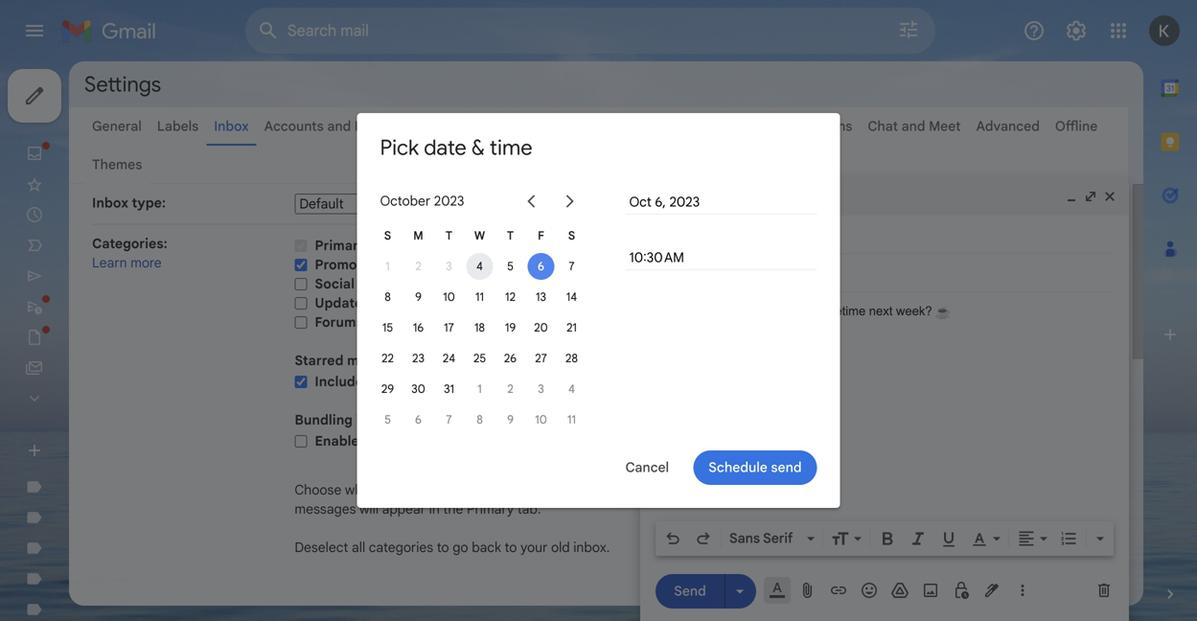 Task type: vqa. For each thing, say whether or not it's contained in the screenshot.


Task type: describe. For each thing, give the bounding box(es) containing it.
settings
[[84, 71, 161, 98]]

inbox link
[[214, 118, 249, 135]]

which
[[345, 482, 381, 498]]

messages inside choose which message categories to show as inbox tabs. other messages will appear in the primary tab.
[[295, 501, 356, 518]]

27
[[535, 351, 547, 366]]

the
[[443, 501, 463, 518]]

7 oct cell
[[556, 251, 587, 282]]

1 for "1 nov" cell
[[478, 382, 482, 396]]

pick
[[380, 134, 419, 161]]

10 for "10 oct" cell
[[443, 290, 455, 304]]

choose
[[295, 482, 342, 498]]

2 for 2 oct cell
[[415, 259, 421, 274]]

labels
[[157, 118, 199, 135]]

6 for the 6 oct cell
[[538, 259, 544, 274]]

pick date & time dialog
[[357, 113, 840, 508]]

add-
[[798, 118, 830, 135]]

settings image
[[1065, 19, 1088, 42]]

0 vertical spatial primary
[[315, 237, 367, 254]]

learn more link
[[92, 254, 162, 271]]

13 oct cell
[[526, 282, 556, 312]]

27 oct cell
[[526, 343, 556, 374]]

4 nov cell
[[556, 374, 587, 404]]

2 nov cell
[[495, 374, 526, 404]]

tab.
[[517, 501, 541, 518]]

october
[[380, 193, 431, 209]]

themes
[[92, 156, 142, 173]]

0 horizontal spatial categories
[[369, 539, 433, 556]]

6 for 6 nov cell
[[415, 413, 422, 427]]

Forums checkbox
[[295, 315, 307, 330]]

5 for the 5 nov cell
[[384, 413, 391, 427]]

1 t column header from the left
[[434, 220, 464, 251]]

13
[[536, 290, 546, 304]]

1 nov cell
[[464, 374, 495, 404]]

in right 10 nov cell
[[557, 433, 569, 450]]

30
[[411, 382, 425, 396]]

2 oct cell
[[403, 251, 434, 282]]

21
[[567, 321, 577, 335]]

6 oct cell
[[526, 251, 556, 282]]

1 vertical spatial promotions
[[371, 412, 446, 428]]

Social checkbox
[[295, 277, 307, 291]]

5 for 5 oct 'cell'
[[507, 259, 514, 274]]

10 nov cell
[[526, 404, 556, 435]]

Promotions checkbox
[[295, 258, 307, 272]]

&
[[471, 134, 485, 161]]

24 oct cell
[[434, 343, 464, 374]]

chat
[[868, 118, 898, 135]]

grid inside pick date & time dialog
[[372, 220, 587, 435]]

add-ons link
[[798, 118, 852, 135]]

social
[[315, 276, 355, 292]]

4 oct cell
[[464, 251, 495, 282]]

inbox for inbox link
[[214, 118, 249, 135]]

w
[[474, 229, 485, 243]]

enable bundling of top promo emails in promotions
[[315, 433, 647, 450]]

10 for 10 nov cell
[[535, 413, 547, 427]]

go
[[453, 539, 468, 556]]

8 nov cell
[[464, 404, 495, 435]]

accounts
[[264, 118, 324, 135]]

deselect all categories to go back to your old inbox.
[[295, 539, 610, 556]]

17 oct cell
[[434, 312, 464, 343]]

appear
[[382, 501, 426, 518]]

bundling
[[295, 412, 353, 428]]

updates
[[315, 295, 370, 311]]

Enable bundling of top promo emails in Promotions checkbox
[[295, 434, 307, 448]]

Time field
[[627, 247, 815, 268]]

inbox
[[579, 482, 612, 498]]

1 for 1 oct cell
[[386, 259, 390, 274]]

and for accounts
[[327, 118, 351, 135]]

and for chat
[[902, 118, 925, 135]]

30 oct cell
[[403, 374, 434, 404]]

starred messages
[[295, 352, 412, 369]]

1 vertical spatial primary
[[433, 373, 485, 390]]

12
[[505, 290, 516, 304]]

29 oct cell
[[372, 374, 403, 404]]

old
[[551, 539, 570, 556]]

include
[[315, 373, 363, 390]]

more
[[130, 254, 162, 271]]

starred
[[295, 352, 344, 369]]

7 for 7 oct cell
[[569, 259, 575, 274]]

29
[[381, 382, 394, 396]]

11 for 11 oct 'cell'
[[475, 290, 484, 304]]

f
[[538, 229, 544, 243]]

18
[[474, 321, 485, 335]]

2 s from the left
[[568, 229, 575, 243]]

forums
[[315, 314, 363, 331]]

accounts and import
[[264, 118, 397, 135]]

« button
[[522, 192, 541, 211]]

4 for 4 oct cell
[[476, 259, 483, 274]]

1 s column header from the left
[[372, 220, 403, 251]]

m
[[413, 229, 423, 243]]

chat and meet link
[[868, 118, 961, 135]]

add-ons
[[798, 118, 852, 135]]

of
[[423, 433, 437, 450]]

16
[[413, 321, 424, 335]]

0 vertical spatial promotions
[[315, 256, 389, 273]]

9 for 9 nov cell
[[507, 413, 514, 427]]

11 nov cell
[[556, 404, 587, 435]]

pick date & time heading
[[380, 134, 533, 161]]

advanced link
[[976, 118, 1040, 135]]

deselect
[[295, 539, 348, 556]]

general
[[92, 118, 142, 135]]

18 oct cell
[[464, 312, 495, 343]]

11 oct cell
[[464, 282, 495, 312]]

26 oct cell
[[495, 343, 526, 374]]

«
[[527, 193, 536, 209]]

Updates checkbox
[[295, 296, 307, 310]]

your
[[521, 539, 548, 556]]

28
[[566, 351, 578, 366]]

top
[[440, 433, 462, 450]]

19 oct cell
[[495, 312, 526, 343]]

date
[[424, 134, 467, 161]]

categories inside choose which message categories to show as inbox tabs. other messages will appear in the primary tab.
[[442, 482, 507, 498]]

search mail image
[[251, 13, 286, 48]]

14 oct cell
[[556, 282, 587, 312]]

accounts and import link
[[264, 118, 397, 135]]

2 for 2 nov cell
[[507, 382, 513, 396]]



Task type: locate. For each thing, give the bounding box(es) containing it.
in down 23
[[418, 373, 430, 390]]

1 horizontal spatial 11
[[567, 413, 576, 427]]

primary down 24
[[433, 373, 485, 390]]

labels link
[[157, 118, 199, 135]]

0 horizontal spatial 5
[[384, 413, 391, 427]]

1 down 25
[[478, 382, 482, 396]]

type:
[[132, 195, 166, 211]]

Date field
[[627, 192, 815, 213]]

to
[[510, 482, 523, 498], [437, 539, 449, 556], [505, 539, 517, 556]]

pick date & time
[[380, 134, 533, 161]]

import
[[354, 118, 397, 135]]

1 horizontal spatial 9
[[507, 413, 514, 427]]

promotions up inbox
[[572, 433, 647, 450]]

1 horizontal spatial inbox
[[214, 118, 249, 135]]

5
[[507, 259, 514, 274], [384, 413, 391, 427]]

3 for 3 oct cell
[[446, 259, 452, 274]]

3 for "3 nov" cell on the bottom of page
[[538, 382, 544, 396]]

2 right 1 oct cell
[[415, 259, 421, 274]]

9 nov cell
[[495, 404, 526, 435]]

categories up 'the'
[[442, 482, 507, 498]]

in
[[418, 373, 430, 390], [356, 412, 368, 428], [557, 433, 569, 450], [429, 501, 440, 518]]

8 for 8 oct cell on the left
[[385, 290, 391, 304]]

1 horizontal spatial 8
[[477, 413, 483, 427]]

will
[[359, 501, 379, 518]]

back
[[472, 539, 501, 556]]

7 nov cell
[[434, 404, 464, 435]]

1 horizontal spatial s column header
[[556, 220, 587, 251]]

include starred in primary
[[315, 373, 485, 390]]

to up tab.
[[510, 482, 523, 498]]

t for 2nd t column header from left
[[507, 229, 514, 243]]

message
[[384, 482, 439, 498]]

5 inside 'cell'
[[507, 259, 514, 274]]

1 horizontal spatial 7
[[569, 259, 575, 274]]

10 inside 10 nov cell
[[535, 413, 547, 427]]

22 oct cell
[[372, 343, 403, 374]]

8 up enable bundling of top promo emails in promotions at bottom
[[477, 413, 483, 427]]

25 oct cell
[[464, 343, 495, 374]]

1 horizontal spatial categories
[[442, 482, 507, 498]]

2 vertical spatial primary
[[467, 501, 514, 518]]

1 vertical spatial 11
[[567, 413, 576, 427]]

Include starred in Primary checkbox
[[295, 375, 307, 389]]

26
[[504, 351, 517, 366]]

2 s column header from the left
[[556, 220, 587, 251]]

1 t from the left
[[446, 229, 452, 243]]

primary
[[315, 237, 367, 254], [433, 373, 485, 390], [467, 501, 514, 518]]

1 vertical spatial 3
[[538, 382, 544, 396]]

2 inside 2 oct cell
[[415, 259, 421, 274]]

11 down 4 nov cell
[[567, 413, 576, 427]]

2 inside 2 nov cell
[[507, 382, 513, 396]]

» button
[[560, 192, 579, 211]]

4
[[476, 259, 483, 274], [568, 382, 575, 396]]

categories down appear
[[369, 539, 433, 556]]

promotions up 'bundling'
[[371, 412, 446, 428]]

0 vertical spatial categories
[[442, 482, 507, 498]]

8 inside 8 nov cell
[[477, 413, 483, 427]]

0 vertical spatial 3
[[446, 259, 452, 274]]

1 vertical spatial inbox
[[92, 195, 128, 211]]

themes link
[[92, 156, 142, 173]]

10
[[443, 290, 455, 304], [535, 413, 547, 427]]

31 oct cell
[[434, 374, 464, 404]]

offline link
[[1055, 118, 1098, 135]]

8 for 8 nov cell
[[477, 413, 483, 427]]

5 oct cell
[[495, 251, 526, 282]]

1 horizontal spatial s
[[568, 229, 575, 243]]

1 vertical spatial 10
[[535, 413, 547, 427]]

primary up social
[[315, 237, 367, 254]]

bundling in promotions
[[295, 412, 446, 428]]

0 horizontal spatial s column header
[[372, 220, 403, 251]]

5 up 'bundling'
[[384, 413, 391, 427]]

4 inside 4 nov cell
[[568, 382, 575, 396]]

0 horizontal spatial and
[[327, 118, 351, 135]]

16 oct cell
[[403, 312, 434, 343]]

offline
[[1055, 118, 1098, 135]]

24
[[443, 351, 455, 366]]

9 for 9 oct cell
[[415, 290, 422, 304]]

9 inside cell
[[507, 413, 514, 427]]

f column header
[[526, 220, 556, 251]]

tab list
[[1143, 61, 1197, 552]]

messages
[[347, 352, 412, 369], [295, 501, 356, 518]]

choose which message categories to show as inbox tabs. other messages will appear in the primary tab.
[[295, 482, 684, 518]]

s column header right f
[[556, 220, 587, 251]]

0 vertical spatial messages
[[347, 352, 412, 369]]

1 horizontal spatial 3
[[538, 382, 544, 396]]

0 vertical spatial inbox
[[214, 118, 249, 135]]

t
[[446, 229, 452, 243], [507, 229, 514, 243]]

4 for 4 nov cell
[[568, 382, 575, 396]]

11
[[475, 290, 484, 304], [567, 413, 576, 427]]

3 left 4 nov cell
[[538, 382, 544, 396]]

in inside choose which message categories to show as inbox tabs. other messages will appear in the primary tab.
[[429, 501, 440, 518]]

t column header
[[434, 220, 464, 251], [495, 220, 526, 251]]

1 vertical spatial 4
[[568, 382, 575, 396]]

0 vertical spatial 6
[[538, 259, 544, 274]]

21 oct cell
[[556, 312, 587, 343]]

october 2023 row
[[372, 182, 587, 220]]

4 inside 4 oct cell
[[476, 259, 483, 274]]

12 oct cell
[[495, 282, 526, 312]]

inbox
[[214, 118, 249, 135], [92, 195, 128, 211]]

1 horizontal spatial 1
[[478, 382, 482, 396]]

28 oct cell
[[556, 343, 587, 374]]

1 horizontal spatial 5
[[507, 259, 514, 274]]

show
[[526, 482, 558, 498]]

t for 1st t column header from left
[[446, 229, 452, 243]]

2 right "1 nov" cell
[[507, 382, 513, 396]]

s left m
[[384, 229, 391, 243]]

0 horizontal spatial 3
[[446, 259, 452, 274]]

w column header
[[464, 220, 495, 251]]

1 left 2 oct cell
[[386, 259, 390, 274]]

10 oct cell
[[434, 282, 464, 312]]

5 inside cell
[[384, 413, 391, 427]]

None search field
[[245, 8, 935, 54]]

messages down choose
[[295, 501, 356, 518]]

1 horizontal spatial 10
[[535, 413, 547, 427]]

5 nov cell
[[372, 404, 403, 435]]

1
[[386, 259, 390, 274], [478, 382, 482, 396]]

1 inside "1 nov" cell
[[478, 382, 482, 396]]

1 inside 1 oct cell
[[386, 259, 390, 274]]

4 right "3 nov" cell on the bottom of page
[[568, 382, 575, 396]]

0 horizontal spatial 10
[[443, 290, 455, 304]]

t column header left w
[[434, 220, 464, 251]]

0 horizontal spatial s
[[384, 229, 391, 243]]

0 horizontal spatial 11
[[475, 290, 484, 304]]

ons
[[830, 118, 852, 135]]

0 vertical spatial 1
[[386, 259, 390, 274]]

2 vertical spatial promotions
[[572, 433, 647, 450]]

20
[[534, 321, 548, 335]]

in left 'the'
[[429, 501, 440, 518]]

0 horizontal spatial 1
[[386, 259, 390, 274]]

categories:
[[92, 235, 167, 252]]

t right m column header
[[446, 229, 452, 243]]

1 horizontal spatial 2
[[507, 382, 513, 396]]

1 s from the left
[[384, 229, 391, 243]]

1 vertical spatial categories
[[369, 539, 433, 556]]

6 left 7 nov cell on the bottom left
[[415, 413, 422, 427]]

2 t from the left
[[507, 229, 514, 243]]

10 inside "10 oct" cell
[[443, 290, 455, 304]]

1 horizontal spatial t
[[507, 229, 514, 243]]

s column header left m
[[372, 220, 403, 251]]

6 nov cell
[[403, 404, 434, 435]]

10 up emails
[[535, 413, 547, 427]]

20 oct cell
[[526, 312, 556, 343]]

22
[[382, 351, 394, 366]]

11 for the 11 nov cell
[[567, 413, 576, 427]]

0 vertical spatial 4
[[476, 259, 483, 274]]

starred
[[367, 373, 414, 390]]

0 vertical spatial 9
[[415, 290, 422, 304]]

0 horizontal spatial 4
[[476, 259, 483, 274]]

1 vertical spatial 5
[[384, 413, 391, 427]]

primary right 'the'
[[467, 501, 514, 518]]

to inside choose which message categories to show as inbox tabs. other messages will appear in the primary tab.
[[510, 482, 523, 498]]

23 oct cell
[[403, 343, 434, 374]]

1 oct cell
[[372, 251, 403, 282]]

and left import
[[327, 118, 351, 135]]

15
[[382, 321, 393, 335]]

in left the 5 nov cell
[[356, 412, 368, 428]]

5 left the 6 oct cell
[[507, 259, 514, 274]]

bundling
[[363, 433, 420, 450]]

1 vertical spatial 1
[[478, 382, 482, 396]]

1 vertical spatial 2
[[507, 382, 513, 396]]

1 horizontal spatial and
[[902, 118, 925, 135]]

7 up top
[[446, 413, 452, 427]]

promo
[[466, 433, 508, 450]]

7 inside cell
[[446, 413, 452, 427]]

inbox left type:
[[92, 195, 128, 211]]

9 oct cell
[[403, 282, 434, 312]]

inbox for inbox type:
[[92, 195, 128, 211]]

all
[[352, 539, 365, 556]]

8 oct cell
[[372, 282, 403, 312]]

8 inside 8 oct cell
[[385, 290, 391, 304]]

0 horizontal spatial 8
[[385, 290, 391, 304]]

0 horizontal spatial 9
[[415, 290, 422, 304]]

0 horizontal spatial t
[[446, 229, 452, 243]]

7 up 14 on the left top of page
[[569, 259, 575, 274]]

emails
[[511, 433, 553, 450]]

advanced
[[976, 118, 1040, 135]]

3 nov cell
[[526, 374, 556, 404]]

1 vertical spatial messages
[[295, 501, 356, 518]]

enable
[[315, 433, 359, 450]]

2023
[[434, 193, 464, 209]]

s up 7 oct cell
[[568, 229, 575, 243]]

11 inside the 11 nov cell
[[567, 413, 576, 427]]

s column header
[[372, 220, 403, 251], [556, 220, 587, 251]]

promotions
[[315, 256, 389, 273], [371, 412, 446, 428], [572, 433, 647, 450]]

9 left "10 oct" cell
[[415, 290, 422, 304]]

1 horizontal spatial t column header
[[495, 220, 526, 251]]

»
[[566, 193, 574, 209]]

and right chat on the top right
[[902, 118, 925, 135]]

inbox type:
[[92, 195, 166, 211]]

3 oct cell
[[434, 251, 464, 282]]

7
[[569, 259, 575, 274], [446, 413, 452, 427]]

categories: learn more
[[92, 235, 167, 271]]

to left go at the bottom
[[437, 539, 449, 556]]

m column header
[[403, 220, 434, 251]]

0 vertical spatial 10
[[443, 290, 455, 304]]

tabs.
[[615, 482, 646, 498]]

grid containing s
[[372, 220, 587, 435]]

7 for 7 nov cell on the bottom left
[[446, 413, 452, 427]]

2 and from the left
[[902, 118, 925, 135]]

4 down w column header
[[476, 259, 483, 274]]

0 horizontal spatial t column header
[[434, 220, 464, 251]]

1 and from the left
[[327, 118, 351, 135]]

9
[[415, 290, 422, 304], [507, 413, 514, 427]]

0 vertical spatial 7
[[569, 259, 575, 274]]

1 vertical spatial 7
[[446, 413, 452, 427]]

as
[[562, 482, 575, 498]]

7 inside cell
[[569, 259, 575, 274]]

0 vertical spatial 8
[[385, 290, 391, 304]]

1 vertical spatial 6
[[415, 413, 422, 427]]

0 vertical spatial 2
[[415, 259, 421, 274]]

other
[[649, 482, 684, 498]]

0 vertical spatial 11
[[475, 290, 484, 304]]

6 down f column header
[[538, 259, 544, 274]]

0 horizontal spatial 7
[[446, 413, 452, 427]]

general link
[[92, 118, 142, 135]]

9 up emails
[[507, 413, 514, 427]]

15 oct cell
[[372, 312, 403, 343]]

grid
[[372, 220, 587, 435]]

11 inside 11 oct 'cell'
[[475, 290, 484, 304]]

learn
[[92, 254, 127, 271]]

10 right 9 oct cell
[[443, 290, 455, 304]]

time
[[490, 134, 533, 161]]

navigation
[[0, 61, 230, 621]]

9 inside cell
[[415, 290, 422, 304]]

t right w column header
[[507, 229, 514, 243]]

categories
[[442, 482, 507, 498], [369, 539, 433, 556]]

0 horizontal spatial 6
[[415, 413, 422, 427]]

inbox.
[[573, 539, 610, 556]]

0 vertical spatial 5
[[507, 259, 514, 274]]

6
[[538, 259, 544, 274], [415, 413, 422, 427]]

11 up 18 oct cell
[[475, 290, 484, 304]]

1 horizontal spatial 4
[[568, 382, 575, 396]]

2
[[415, 259, 421, 274], [507, 382, 513, 396]]

advanced search options image
[[889, 11, 928, 49]]

1 vertical spatial 8
[[477, 413, 483, 427]]

23
[[412, 351, 425, 366]]

meet
[[929, 118, 961, 135]]

1 vertical spatial 9
[[507, 413, 514, 427]]

to left your
[[505, 539, 517, 556]]

t column header left f
[[495, 220, 526, 251]]

1 horizontal spatial 6
[[538, 259, 544, 274]]

19
[[505, 321, 516, 335]]

14
[[566, 290, 577, 304]]

primary inside choose which message categories to show as inbox tabs. other messages will appear in the primary tab.
[[467, 501, 514, 518]]

25
[[473, 351, 486, 366]]

3 right 2 oct cell
[[446, 259, 452, 274]]

october 2023
[[380, 193, 464, 209]]

messages up starred
[[347, 352, 412, 369]]

inbox right "labels" link
[[214, 118, 249, 135]]

0 horizontal spatial 2
[[415, 259, 421, 274]]

promotions up social
[[315, 256, 389, 273]]

17
[[444, 321, 454, 335]]

2 t column header from the left
[[495, 220, 526, 251]]

chat and meet
[[868, 118, 961, 135]]

8 left 9 oct cell
[[385, 290, 391, 304]]

0 horizontal spatial inbox
[[92, 195, 128, 211]]



